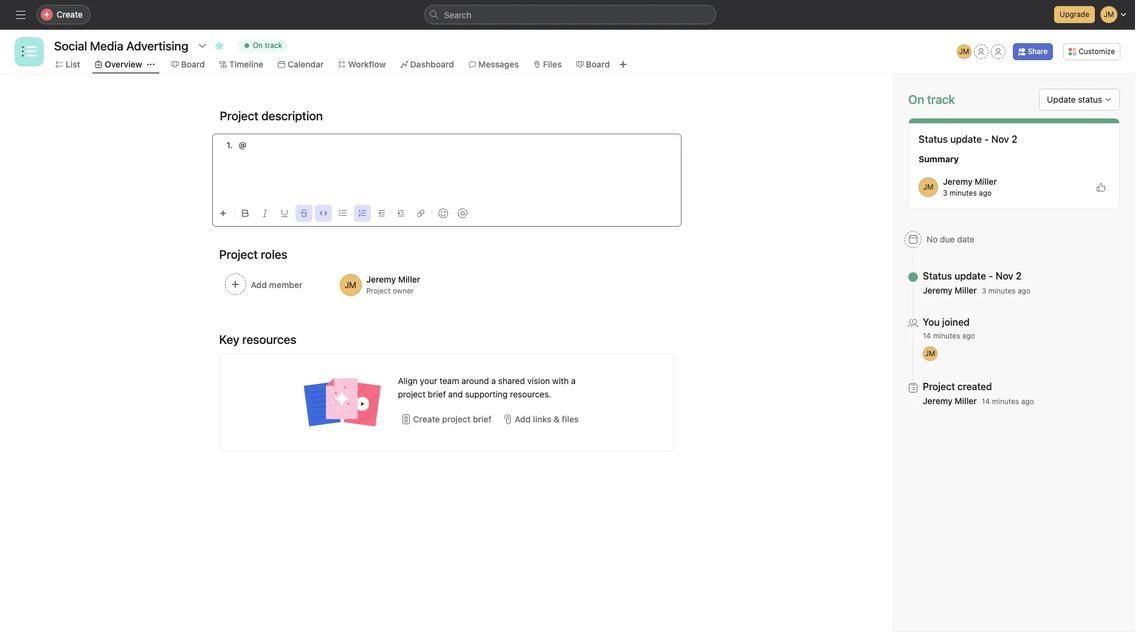 Task type: describe. For each thing, give the bounding box(es) containing it.
minutes inside jeremy miller 3 minutes ago
[[950, 189, 977, 198]]

track
[[265, 41, 282, 50]]

links
[[533, 414, 552, 425]]

add links & files button
[[500, 409, 582, 431]]

create for create
[[57, 9, 83, 19]]

status update - nov 2 button
[[923, 270, 1031, 282]]

0 likes. click to like this task image
[[1097, 182, 1106, 192]]

ago inside you joined 14 minutes ago
[[963, 332, 976, 341]]

increase list indent image
[[397, 210, 405, 217]]

with
[[553, 376, 569, 386]]

jeremy inside the project created jeremy miller 14 minutes ago
[[923, 396, 953, 406]]

add links & files
[[515, 414, 579, 425]]

on track
[[253, 41, 282, 50]]

create for create project brief
[[413, 414, 440, 425]]

add member button
[[219, 268, 329, 302]]

tab actions image
[[147, 61, 154, 68]]

on track button
[[233, 37, 293, 54]]

- for nov 2
[[985, 134, 989, 145]]

your
[[420, 376, 437, 386]]

update status
[[1048, 94, 1103, 105]]

due
[[940, 234, 955, 245]]

3 inside status update - nov 2 jeremy miller 3 minutes ago
[[982, 286, 987, 296]]

miller inside status update - nov 2 jeremy miller 3 minutes ago
[[955, 285, 977, 296]]

update for nov 2
[[951, 134, 982, 145]]

workflow link
[[338, 58, 386, 71]]

and
[[448, 389, 463, 400]]

upgrade
[[1060, 10, 1090, 19]]

numbered list image
[[359, 210, 366, 217]]

jeremy miller 3 minutes ago
[[943, 176, 997, 198]]

no due date
[[927, 234, 975, 245]]

italics image
[[261, 210, 269, 217]]

status update - nov 2
[[919, 134, 1018, 145]]

remove from starred image
[[215, 41, 224, 50]]

messages
[[479, 59, 519, 69]]

date
[[958, 234, 975, 245]]

1 a from the left
[[491, 376, 496, 386]]

share button
[[1013, 43, 1054, 60]]

minutes inside the project created jeremy miller 14 minutes ago
[[992, 397, 1020, 406]]

project
[[366, 286, 391, 296]]

timeline link
[[220, 58, 263, 71]]

2 a from the left
[[571, 376, 576, 386]]

calendar link
[[278, 58, 324, 71]]

customize button
[[1064, 43, 1121, 60]]

ago inside the project created jeremy miller 14 minutes ago
[[1022, 397, 1035, 406]]

board for second board link
[[586, 59, 610, 69]]

jeremy miller link for status
[[923, 285, 977, 296]]

list link
[[56, 58, 80, 71]]

miller inside the project created jeremy miller 14 minutes ago
[[955, 396, 977, 406]]

emoji image
[[438, 209, 448, 218]]

1 board link from the left
[[171, 58, 205, 71]]

jeremy miller project owner
[[366, 274, 421, 296]]

2 vertical spatial jm
[[925, 349, 936, 358]]

jeremy inside jeremy miller 3 minutes ago
[[943, 176, 973, 187]]

dashboard link
[[401, 58, 454, 71]]

Project description title text field
[[212, 103, 326, 129]]

jm button
[[957, 44, 972, 59]]

jeremy miller
[[366, 274, 421, 285]]

you
[[923, 317, 940, 328]]

update
[[1048, 94, 1076, 105]]

list
[[66, 59, 80, 69]]

align your team around a shared vision with a project brief and supporting resources.
[[398, 376, 576, 400]]

3 inside jeremy miller 3 minutes ago
[[943, 189, 948, 198]]

strikethrough image
[[300, 210, 307, 217]]

update status button
[[1040, 89, 1120, 111]]

update for nov
[[955, 271, 987, 282]]

project inside align your team around a shared vision with a project brief and supporting resources.
[[398, 389, 426, 400]]

timeline
[[229, 59, 263, 69]]

workflow
[[348, 59, 386, 69]]

ago inside jeremy miller 3 minutes ago
[[979, 189, 992, 198]]

summary
[[919, 154, 959, 164]]

add
[[515, 414, 531, 425]]

add tab image
[[619, 60, 628, 69]]

around
[[462, 376, 489, 386]]

bold image
[[242, 210, 249, 217]]

files link
[[534, 58, 562, 71]]

dashboard
[[410, 59, 454, 69]]

@
[[239, 140, 246, 150]]

customize
[[1079, 47, 1116, 56]]

you joined 14 minutes ago
[[923, 317, 976, 341]]

no
[[927, 234, 938, 245]]

miller inside jeremy miller 3 minutes ago
[[975, 176, 997, 187]]

share
[[1028, 47, 1048, 56]]

show options image
[[198, 41, 207, 50]]

create project brief
[[413, 414, 492, 425]]

project roles
[[219, 248, 288, 262]]

jeremy miller link for project created
[[923, 396, 977, 406]]



Task type: vqa. For each thing, say whether or not it's contained in the screenshot.
rightmost Next meeting
no



Task type: locate. For each thing, give the bounding box(es) containing it.
&
[[554, 414, 560, 425]]

team
[[440, 376, 459, 386]]

board left add tab image
[[586, 59, 610, 69]]

1 vertical spatial 3
[[982, 286, 987, 296]]

2 vertical spatial jeremy
[[923, 396, 953, 406]]

on track
[[909, 92, 955, 106]]

align
[[398, 376, 418, 386]]

- inside latest status update element
[[985, 134, 989, 145]]

- left nov
[[989, 271, 994, 282]]

project
[[398, 389, 426, 400], [442, 414, 471, 425]]

minutes down summary
[[950, 189, 977, 198]]

status
[[1079, 94, 1103, 105]]

2 board link from the left
[[577, 58, 610, 71]]

brief down supporting on the bottom left of the page
[[473, 414, 492, 425]]

link image
[[417, 210, 424, 217]]

bulleted list image
[[339, 210, 346, 217]]

0 vertical spatial 14
[[923, 332, 931, 341]]

brief down your
[[428, 389, 446, 400]]

- inside status update - nov 2 jeremy miller 3 minutes ago
[[989, 271, 994, 282]]

create button
[[36, 5, 91, 24]]

0 vertical spatial jeremy
[[943, 176, 973, 187]]

1 vertical spatial jeremy
[[923, 285, 953, 296]]

supporting
[[465, 389, 508, 400]]

underline image
[[281, 210, 288, 217]]

ago inside status update - nov 2 jeremy miller 3 minutes ago
[[1018, 286, 1031, 296]]

jeremy miller link down summary
[[943, 176, 997, 187]]

14 inside the project created jeremy miller 14 minutes ago
[[982, 397, 990, 406]]

0 horizontal spatial a
[[491, 376, 496, 386]]

0 horizontal spatial brief
[[428, 389, 446, 400]]

-
[[985, 134, 989, 145], [989, 271, 994, 282]]

1 vertical spatial jm
[[924, 182, 934, 192]]

jeremy up you
[[923, 285, 953, 296]]

files
[[543, 59, 562, 69]]

code image
[[320, 210, 327, 217]]

1 vertical spatial brief
[[473, 414, 492, 425]]

status inside status update - nov 2 jeremy miller 3 minutes ago
[[923, 271, 953, 282]]

create inside create dropdown button
[[57, 9, 83, 19]]

1 horizontal spatial 3
[[982, 286, 987, 296]]

1 vertical spatial miller
[[955, 285, 977, 296]]

owner
[[393, 286, 414, 296]]

shared
[[498, 376, 525, 386]]

a
[[491, 376, 496, 386], [571, 376, 576, 386]]

board link
[[171, 58, 205, 71], [577, 58, 610, 71]]

overview
[[105, 59, 142, 69]]

0 horizontal spatial board link
[[171, 58, 205, 71]]

brief inside align your team around a shared vision with a project brief and supporting resources.
[[428, 389, 446, 400]]

create inside create project brief button
[[413, 414, 440, 425]]

board link down the show options image
[[171, 58, 205, 71]]

a right with in the bottom of the page
[[571, 376, 576, 386]]

minutes down project created
[[992, 397, 1020, 406]]

3 down summary
[[943, 189, 948, 198]]

toolbar
[[214, 200, 682, 222]]

brief inside button
[[473, 414, 492, 425]]

minutes inside you joined 14 minutes ago
[[933, 332, 961, 341]]

on
[[253, 41, 263, 50]]

0 horizontal spatial project
[[398, 389, 426, 400]]

at mention image
[[458, 209, 467, 218]]

1 horizontal spatial create
[[413, 414, 440, 425]]

key resources
[[219, 333, 297, 347]]

files
[[562, 414, 579, 425]]

jeremy inside status update - nov 2 jeremy miller 3 minutes ago
[[923, 285, 953, 296]]

14 inside you joined 14 minutes ago
[[923, 332, 931, 341]]

2 vertical spatial miller
[[955, 396, 977, 406]]

nov
[[996, 271, 1014, 282]]

- for nov
[[989, 271, 994, 282]]

miller
[[975, 176, 997, 187], [955, 285, 977, 296], [955, 396, 977, 406]]

project created jeremy miller 14 minutes ago
[[923, 381, 1035, 406]]

0 vertical spatial miller
[[975, 176, 997, 187]]

None text field
[[51, 35, 192, 57]]

update left nov
[[955, 271, 987, 282]]

0 vertical spatial project
[[398, 389, 426, 400]]

1 vertical spatial create
[[413, 414, 440, 425]]

1 board from the left
[[181, 59, 205, 69]]

1 vertical spatial 14
[[982, 397, 990, 406]]

1 horizontal spatial brief
[[473, 414, 492, 425]]

project inside button
[[442, 414, 471, 425]]

0 horizontal spatial 3
[[943, 189, 948, 198]]

add member
[[251, 280, 303, 290]]

messages link
[[469, 58, 519, 71]]

no due date button
[[900, 229, 980, 251]]

vision
[[528, 376, 550, 386]]

minutes
[[950, 189, 977, 198], [989, 286, 1016, 296], [933, 332, 961, 341], [992, 397, 1020, 406]]

0 vertical spatial 3
[[943, 189, 948, 198]]

status
[[919, 134, 948, 145], [923, 271, 953, 282]]

2
[[1016, 271, 1022, 282]]

jm
[[959, 47, 970, 56], [924, 182, 934, 192], [925, 349, 936, 358]]

resources.
[[510, 389, 552, 400]]

0 vertical spatial status
[[919, 134, 948, 145]]

3
[[943, 189, 948, 198], [982, 286, 987, 296]]

1 vertical spatial update
[[955, 271, 987, 282]]

status down no due date dropdown button
[[923, 271, 953, 282]]

jeremy down summary
[[943, 176, 973, 187]]

project created
[[923, 381, 993, 392]]

create project brief button
[[398, 409, 495, 431]]

1 vertical spatial jeremy miller link
[[923, 285, 977, 296]]

jm inside button
[[959, 47, 970, 56]]

0 vertical spatial -
[[985, 134, 989, 145]]

ago
[[979, 189, 992, 198], [1018, 286, 1031, 296], [963, 332, 976, 341], [1022, 397, 1035, 406]]

board link left add tab image
[[577, 58, 610, 71]]

brief
[[428, 389, 446, 400], [473, 414, 492, 425]]

project down align
[[398, 389, 426, 400]]

0 vertical spatial create
[[57, 9, 83, 19]]

insert an object image
[[219, 210, 227, 217]]

0 vertical spatial brief
[[428, 389, 446, 400]]

jeremy
[[943, 176, 973, 187], [923, 285, 953, 296], [923, 396, 953, 406]]

1 horizontal spatial 14
[[982, 397, 990, 406]]

status up summary
[[919, 134, 948, 145]]

1 horizontal spatial a
[[571, 376, 576, 386]]

create right expand sidebar icon
[[57, 9, 83, 19]]

0 horizontal spatial board
[[181, 59, 205, 69]]

board down the show options image
[[181, 59, 205, 69]]

1 vertical spatial project
[[442, 414, 471, 425]]

update up summary
[[951, 134, 982, 145]]

miller down project created
[[955, 396, 977, 406]]

update inside status update - nov 2 jeremy miller 3 minutes ago
[[955, 271, 987, 282]]

miller down status update - nov 2
[[975, 176, 997, 187]]

0 vertical spatial jm
[[959, 47, 970, 56]]

expand sidebar image
[[16, 10, 26, 19]]

1 vertical spatial -
[[989, 271, 994, 282]]

miller down status update - nov 2 button
[[955, 285, 977, 296]]

joined
[[943, 317, 970, 328]]

decrease list indent image
[[378, 210, 385, 217]]

jm inside latest status update element
[[924, 182, 934, 192]]

jeremy miller link down status update - nov 2 button
[[923, 285, 977, 296]]

3 down status update - nov 2 button
[[982, 286, 987, 296]]

board for 1st board link from left
[[181, 59, 205, 69]]

list image
[[22, 44, 36, 59]]

minutes down you joined button
[[933, 332, 961, 341]]

calendar
[[288, 59, 324, 69]]

upgrade button
[[1055, 6, 1095, 23]]

latest status update element
[[909, 118, 1120, 209]]

create
[[57, 9, 83, 19], [413, 414, 440, 425]]

overview link
[[95, 58, 142, 71]]

status update - nov 2 jeremy miller 3 minutes ago
[[923, 271, 1031, 296]]

1 vertical spatial status
[[923, 271, 953, 282]]

0 horizontal spatial 14
[[923, 332, 931, 341]]

14
[[923, 332, 931, 341], [982, 397, 990, 406]]

2 vertical spatial jeremy miller link
[[923, 396, 977, 406]]

0 vertical spatial update
[[951, 134, 982, 145]]

minutes inside status update - nov 2 jeremy miller 3 minutes ago
[[989, 286, 1016, 296]]

jeremy miller link inside latest status update element
[[943, 176, 997, 187]]

Search tasks, projects, and more text field
[[424, 5, 716, 24]]

update
[[951, 134, 982, 145], [955, 271, 987, 282]]

you joined button
[[923, 316, 976, 328]]

2 board from the left
[[586, 59, 610, 69]]

1 horizontal spatial board link
[[577, 58, 610, 71]]

jeremy miller link
[[943, 176, 997, 187], [923, 285, 977, 296], [923, 396, 977, 406]]

1 horizontal spatial board
[[586, 59, 610, 69]]

create down your
[[413, 414, 440, 425]]

nov 2
[[992, 134, 1018, 145]]

0 vertical spatial jeremy miller link
[[943, 176, 997, 187]]

jeremy down project created
[[923, 396, 953, 406]]

board
[[181, 59, 205, 69], [586, 59, 610, 69]]

- left nov 2
[[985, 134, 989, 145]]

minutes down nov
[[989, 286, 1016, 296]]

status for status update - nov 2
[[919, 134, 948, 145]]

0 horizontal spatial create
[[57, 9, 83, 19]]

1 horizontal spatial project
[[442, 414, 471, 425]]

status for status update - nov 2 jeremy miller 3 minutes ago
[[923, 271, 953, 282]]

jeremy miller link down project created
[[923, 396, 977, 406]]

project down and
[[442, 414, 471, 425]]

14 down project created
[[982, 397, 990, 406]]

14 down you
[[923, 332, 931, 341]]

a up supporting on the bottom left of the page
[[491, 376, 496, 386]]



